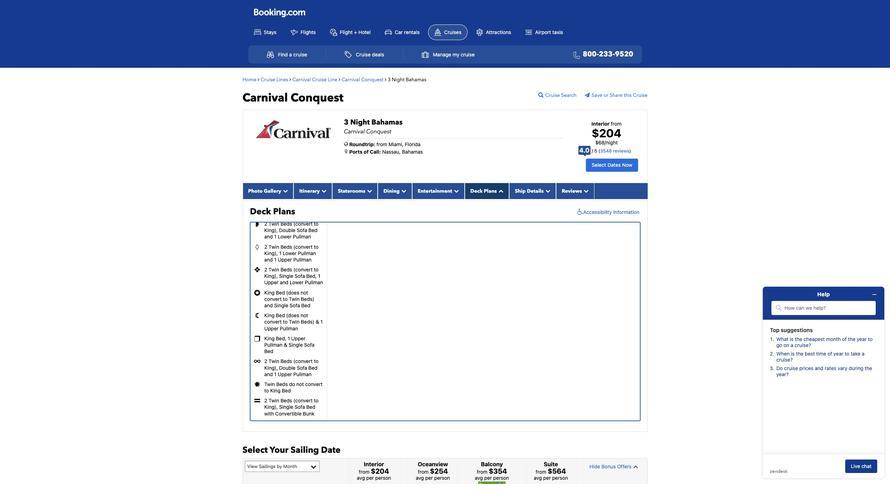 Task type: describe. For each thing, give the bounding box(es) containing it.
dates
[[608, 162, 621, 168]]

map marker image
[[345, 149, 348, 154]]

bed inside 2 twin beds (convert to king), single sofa bed with convertible bunk
[[306, 405, 315, 411]]

twin beds do not convert to king bed
[[264, 382, 323, 394]]

home
[[243, 76, 256, 83]]

cruise deals link
[[337, 48, 392, 62]]

search image
[[538, 92, 545, 98]]

1 inside king bed, 1 upper pullman & single sofa bed
[[288, 336, 290, 342]]

avg for $204
[[357, 476, 365, 482]]

$68
[[595, 140, 605, 146]]

and inside king bed (does not convert to twin beds) and single sofa bed
[[264, 303, 273, 309]]

a
[[289, 52, 292, 58]]

0 horizontal spatial plans
[[273, 206, 295, 218]]

flight
[[340, 29, 353, 35]]

plans inside dropdown button
[[484, 188, 497, 195]]

dining button
[[378, 183, 412, 199]]

deals
[[372, 52, 384, 58]]

sailing
[[291, 445, 319, 457]]

4.0
[[579, 147, 590, 154]]

bed up king bed (does not convert to twin beds) & 1 upper pullman
[[301, 303, 310, 309]]

offers
[[617, 464, 632, 470]]

800-
[[583, 49, 599, 59]]

photo gallery button
[[243, 183, 294, 199]]

night
[[606, 140, 618, 146]]

carnival inside 3 night bahamas carnival conquest
[[344, 128, 365, 136]]

king), for 2 twin beds (convert to king), double sofa bed and 1 upper pullman
[[264, 365, 278, 371]]

save or share this cruise link
[[585, 92, 648, 99]]

3 for 3 night bahamas carnival conquest
[[344, 117, 349, 127]]

beds for 2 twin beds (convert to king), double sofa bed and 1 lower pullman
[[281, 221, 292, 227]]

pullman inside 2 twin beds (convert to king), single sofa bed, 1 upper and lower pullman
[[305, 280, 323, 286]]

/ inside 4.0 / 5 ( 3548 reviews )
[[592, 148, 593, 154]]

car rentals
[[395, 29, 420, 35]]

single for 2 twin beds (convert to king), single sofa bed, 1 upper and lower pullman
[[279, 273, 293, 279]]

itinerary
[[299, 188, 320, 195]]

balcony
[[481, 462, 503, 468]]

bunk
[[303, 411, 315, 417]]

king inside twin beds do not convert to king bed
[[270, 388, 281, 394]]

sofa for 2 twin beds (convert to king), double sofa bed and 1 upper pullman
[[297, 365, 307, 371]]

select for select your sailing date
[[243, 445, 268, 457]]

chevron down image for entertainment
[[452, 189, 459, 194]]

conquest inside 3 night bahamas carnival conquest
[[366, 128, 391, 136]]

2 twin beds (convert to king), double sofa bed and 1 upper pullman
[[264, 359, 319, 378]]

night for 3 night bahamas carnival conquest
[[350, 117, 370, 127]]

sofa for king bed, 1 upper pullman & single sofa bed
[[304, 342, 315, 348]]

save or share this cruise
[[592, 92, 648, 99]]

single inside king bed (does not convert to twin beds) and single sofa bed
[[274, 303, 288, 309]]

beds for 2 twin beds (convert to king), double sofa bed and 1 upper pullman
[[281, 359, 292, 365]]

bed inside twin beds do not convert to king bed
[[282, 388, 291, 394]]

your
[[270, 445, 289, 457]]

suite
[[544, 462, 558, 468]]

carnival cruise line image
[[255, 120, 332, 139]]

now
[[622, 162, 633, 168]]

cruise lines
[[261, 76, 288, 83]]

1 inside 2 twin beds (convert to king), double sofa bed and 1 lower pullman
[[274, 234, 276, 240]]

reviews button
[[556, 183, 595, 199]]

ship details
[[515, 188, 544, 195]]

beds) for pullman
[[301, 319, 314, 325]]

and inside 2 twin beds (convert to king), single sofa bed, 1 upper and lower pullman
[[280, 280, 288, 286]]

cruise lines link
[[261, 76, 288, 83]]

king for king bed, 1 upper pullman & single sofa bed
[[264, 336, 275, 342]]

king), for 2 twin beds (convert to king), single sofa bed, 1 upper and lower pullman
[[264, 273, 278, 279]]

cruise for cruise deals
[[356, 52, 371, 58]]

cruise for cruise lines
[[261, 76, 275, 83]]

to inside king bed (does not convert to twin beds) and single sofa bed
[[283, 296, 288, 302]]

my
[[453, 52, 460, 58]]

hotel
[[358, 29, 371, 35]]

car rentals link
[[379, 25, 426, 40]]

this
[[624, 92, 632, 99]]

deck plans button
[[465, 183, 509, 199]]

airport
[[535, 29, 551, 35]]

hide bonus offers link
[[582, 461, 646, 473]]

/ inside interior from $204 $68 / night
[[605, 140, 606, 146]]

bed inside 2 twin beds (convert to king), double sofa bed and 1 upper pullman
[[309, 365, 318, 371]]

cruise for cruise search
[[545, 92, 560, 99]]

interior from $204 $68 / night
[[592, 121, 622, 146]]

find a cruise
[[278, 52, 307, 58]]

cruise left line
[[312, 76, 327, 83]]

flights link
[[285, 25, 322, 40]]

2 vertical spatial bahamas
[[402, 149, 423, 155]]

with
[[264, 411, 274, 417]]

roundtrip: from miami, florida
[[349, 141, 421, 147]]

& inside king bed (does not convert to twin beds) & 1 upper pullman
[[316, 319, 319, 325]]

2 for 2 twin beds (convert to king), single sofa bed with convertible bunk
[[264, 398, 267, 404]]

from for suite from $564 avg per person
[[536, 470, 546, 476]]

to inside 2 twin beds (convert to king), double sofa bed and 1 lower pullman
[[314, 221, 319, 227]]

bed inside 2 twin beds (convert to king), double sofa bed and 1 lower pullman
[[309, 228, 318, 234]]

select          dates now
[[592, 162, 633, 168]]

king), for 2 twin beds (convert to king), double sofa bed and 1 lower pullman
[[264, 228, 278, 234]]

2 for 2 twin beds (convert to king), double sofa bed and 1 lower pullman
[[264, 221, 267, 227]]

0 horizontal spatial deck
[[250, 206, 271, 218]]

800-233-9520
[[583, 49, 633, 59]]

lines
[[276, 76, 288, 83]]

carnival conquest main content
[[239, 0, 651, 485]]

to inside twin beds do not convert to king bed
[[264, 388, 269, 394]]

not inside twin beds do not convert to king bed
[[296, 382, 304, 388]]

staterooms
[[338, 188, 365, 195]]

2 twin beds (convert to king), 1 lower pullman and 1 upper pullman
[[264, 244, 319, 263]]

(does for pullman
[[286, 313, 299, 319]]

view sailings by month link
[[245, 461, 320, 473]]

twin inside king bed (does not convert to twin beds) & 1 upper pullman
[[289, 319, 300, 325]]

attractions
[[486, 29, 511, 35]]

bed inside king bed, 1 upper pullman & single sofa bed
[[264, 349, 273, 355]]

upper inside 2 twin beds (convert to king), single sofa bed, 1 upper and lower pullman
[[264, 280, 279, 286]]

1 inside king bed (does not convert to twin beds) & 1 upper pullman
[[321, 319, 323, 325]]

view
[[247, 464, 258, 470]]

from for oceanview from $254 avg per person
[[418, 470, 429, 476]]

reviews
[[613, 148, 629, 154]]

upper inside king bed, 1 upper pullman & single sofa bed
[[291, 336, 306, 342]]

avg for $564
[[534, 476, 542, 482]]

per for $564
[[543, 476, 551, 482]]

do
[[289, 382, 295, 388]]

angle right image
[[385, 77, 387, 82]]

2 twin beds (convert to king), single sofa bed, 1 upper and lower pullman
[[264, 267, 323, 286]]

flight + hotel
[[340, 29, 371, 35]]

ports of call: nassau, bahamas
[[349, 149, 423, 155]]

carnival down cruise lines link
[[243, 90, 288, 106]]

rentals
[[404, 29, 420, 35]]

florida
[[405, 141, 421, 147]]

photo gallery
[[248, 188, 281, 195]]

& inside king bed, 1 upper pullman & single sofa bed
[[284, 342, 287, 348]]

(convert for 2 twin beds (convert to king), 1 lower pullman and 1 upper pullman
[[293, 244, 313, 250]]

2 for 2 twin beds (convert to king), 1 lower pullman and 1 upper pullman
[[264, 244, 267, 250]]

carnival cruise line link
[[292, 76, 337, 83]]

oceanview from $254 avg per person
[[416, 462, 450, 482]]

recommended image
[[478, 482, 506, 485]]

of
[[364, 149, 369, 155]]

interior
[[364, 462, 384, 468]]

sofa for 2 twin beds (convert to king), double sofa bed and 1 lower pullman
[[297, 228, 307, 234]]

airport taxis link
[[520, 25, 569, 40]]

stays
[[264, 29, 276, 35]]

balcony from $354 avg per person
[[475, 462, 509, 482]]

and for 2 twin beds (convert to king), double sofa bed and 1 lower pullman
[[264, 234, 273, 240]]

find
[[278, 52, 288, 58]]

pullman inside king bed, 1 upper pullman & single sofa bed
[[264, 342, 283, 348]]

car
[[395, 29, 403, 35]]

entertainment button
[[412, 183, 465, 199]]

share
[[610, 92, 623, 99]]

miami,
[[389, 141, 404, 147]]

to inside 2 twin beds (convert to king), single sofa bed with convertible bunk
[[314, 398, 319, 404]]

double for lower
[[279, 228, 295, 234]]

king bed (does not convert to twin beds) & 1 upper pullman
[[264, 313, 323, 332]]

$354
[[489, 468, 507, 476]]

accessibility information link
[[576, 209, 640, 216]]

night for 3 night bahamas
[[392, 76, 405, 83]]

single for king bed, 1 upper pullman & single sofa bed
[[289, 342, 303, 348]]

(
[[599, 148, 600, 154]]

$204 for interior from $204 avg per person
[[371, 468, 389, 476]]

king for king bed (does not convert to twin beds) and single sofa bed
[[264, 290, 275, 296]]



Task type: locate. For each thing, give the bounding box(es) containing it.
2 horizontal spatial angle right image
[[339, 77, 340, 82]]

2 inside 2 twin beds (convert to king), single sofa bed with convertible bunk
[[264, 398, 267, 404]]

per for $354
[[484, 476, 492, 482]]

beds inside twin beds do not convert to king bed
[[276, 382, 288, 388]]

per for $254
[[425, 476, 433, 482]]

avg for $254
[[416, 476, 424, 482]]

entertainment
[[418, 188, 452, 195]]

1 vertical spatial $204
[[371, 468, 389, 476]]

king), for 2 twin beds (convert to king), single sofa bed with convertible bunk
[[264, 405, 278, 411]]

cruise for find a cruise
[[293, 52, 307, 58]]

(convert down 2 twin beds (convert to king), double sofa bed and 1 lower pullman
[[293, 244, 313, 250]]

find a cruise link
[[259, 48, 315, 62]]

person inside interior from $204 avg per person
[[375, 476, 391, 482]]

carnival right lines
[[292, 76, 311, 83]]

taxis
[[552, 29, 563, 35]]

1 2 from the top
[[264, 221, 267, 227]]

twin down gallery
[[269, 221, 279, 227]]

/
[[605, 140, 606, 146], [592, 148, 593, 154]]

person for $204
[[375, 476, 391, 482]]

0 vertical spatial bahamas
[[406, 76, 426, 83]]

select down the (
[[592, 162, 606, 168]]

1 vertical spatial beds)
[[301, 319, 314, 325]]

lower inside "2 twin beds (convert to king), 1 lower pullman and 1 upper pullman"
[[283, 250, 297, 256]]

2 inside 2 twin beds (convert to king), double sofa bed and 1 upper pullman
[[264, 359, 267, 365]]

0 vertical spatial &
[[316, 319, 319, 325]]

beds
[[281, 221, 292, 227], [281, 244, 292, 250], [281, 267, 292, 273], [281, 359, 292, 365], [276, 382, 288, 388], [281, 398, 292, 404]]

and for 2 twin beds (convert to king), 1 lower pullman and 1 upper pullman
[[264, 257, 273, 263]]

from for roundtrip: from miami, florida
[[377, 141, 387, 147]]

view sailings by month
[[247, 464, 297, 470]]

cruise deals
[[356, 52, 384, 58]]

pullman inside 2 twin beds (convert to king), double sofa bed and 1 lower pullman
[[293, 234, 311, 240]]

0 vertical spatial conquest
[[361, 76, 384, 83]]

sofa inside 2 twin beds (convert to king), single sofa bed with convertible bunk
[[295, 405, 305, 411]]

and inside "2 twin beds (convert to king), 1 lower pullman and 1 upper pullman"
[[264, 257, 273, 263]]

plans left ship
[[484, 188, 497, 195]]

sofa inside king bed (does not convert to twin beds) and single sofa bed
[[290, 303, 300, 309]]

3 king), from the top
[[264, 273, 278, 279]]

0 vertical spatial night
[[392, 76, 405, 83]]

per down oceanview
[[425, 476, 433, 482]]

chevron up image
[[497, 189, 504, 194]]

beds) for bed
[[301, 296, 314, 302]]

itinerary button
[[294, 183, 332, 199]]

4 (convert from the top
[[293, 359, 313, 365]]

interior from $204 avg per person
[[357, 462, 391, 482]]

king down king bed (does not convert to twin beds) and single sofa bed
[[264, 313, 275, 319]]

king down king bed (does not convert to twin beds) & 1 upper pullman
[[264, 336, 275, 342]]

upper inside "2 twin beds (convert to king), 1 lower pullman and 1 upper pullman"
[[278, 257, 292, 263]]

(does
[[286, 290, 299, 296], [286, 313, 299, 319]]

0 vertical spatial carnival conquest
[[342, 76, 384, 83]]

bed up twin beds do not convert to king bed
[[309, 365, 318, 371]]

0 horizontal spatial deck plans
[[250, 206, 295, 218]]

double inside 2 twin beds (convert to king), double sofa bed and 1 upper pullman
[[279, 365, 295, 371]]

interior
[[592, 121, 610, 127]]

3 angle right image from the left
[[339, 77, 340, 82]]

single up king bed (does not convert to twin beds) and single sofa bed
[[279, 273, 293, 279]]

twin up with
[[269, 398, 279, 404]]

details
[[527, 188, 544, 195]]

convert for sofa
[[264, 296, 282, 302]]

chevron down image for dining
[[400, 189, 406, 194]]

upper up king bed, 1 upper pullman & single sofa bed at the bottom of the page
[[264, 326, 279, 332]]

twin inside 2 twin beds (convert to king), double sofa bed and 1 upper pullman
[[269, 359, 279, 365]]

person for $354
[[493, 476, 509, 482]]

1 double from the top
[[279, 228, 295, 234]]

0 horizontal spatial bed,
[[276, 336, 286, 342]]

1 beds) from the top
[[301, 296, 314, 302]]

0 horizontal spatial cruise
[[293, 52, 307, 58]]

1 angle right image from the left
[[258, 77, 259, 82]]

per down interior
[[366, 476, 374, 482]]

and up king bed (does not convert to twin beds) & 1 upper pullman
[[264, 303, 273, 309]]

beds inside 2 twin beds (convert to king), double sofa bed and 1 upper pullman
[[281, 359, 292, 365]]

single down king bed (does not convert to twin beds) & 1 upper pullman
[[289, 342, 303, 348]]

0 horizontal spatial 3
[[344, 117, 349, 127]]

1
[[274, 234, 276, 240], [279, 250, 281, 256], [274, 257, 276, 263], [318, 273, 320, 279], [321, 319, 323, 325], [288, 336, 290, 342], [274, 372, 276, 378]]

2 inside 2 twin beds (convert to king), single sofa bed, 1 upper and lower pullman
[[264, 267, 267, 273]]

$254
[[430, 468, 448, 476]]

(convert inside 2 twin beds (convert to king), single sofa bed with convertible bunk
[[293, 398, 313, 404]]

lower
[[278, 234, 292, 240], [283, 250, 297, 256], [290, 280, 304, 286]]

4 king), from the top
[[264, 365, 278, 371]]

person down suite
[[552, 476, 568, 482]]

to up bunk
[[314, 398, 319, 404]]

twin inside 2 twin beds (convert to king), single sofa bed with convertible bunk
[[269, 398, 279, 404]]

(convert for 2 twin beds (convert to king), double sofa bed and 1 lower pullman
[[293, 221, 313, 227]]

2 for 2 twin beds (convert to king), double sofa bed and 1 upper pullman
[[264, 359, 267, 365]]

1 horizontal spatial $204
[[592, 126, 621, 140]]

0 horizontal spatial night
[[350, 117, 370, 127]]

3 for 3 night bahamas
[[388, 76, 391, 83]]

convertible
[[275, 411, 302, 417]]

travel menu navigation
[[248, 45, 642, 63]]

king inside king bed (does not convert to twin beds) & 1 upper pullman
[[264, 313, 275, 319]]

not inside king bed (does not convert to twin beds) & 1 upper pullman
[[301, 313, 308, 319]]

beds) up king bed, 1 upper pullman & single sofa bed at the bottom of the page
[[301, 319, 314, 325]]

chevron down image for itinerary
[[320, 189, 327, 194]]

avg left $564
[[534, 476, 542, 482]]

0 vertical spatial deck
[[470, 188, 483, 195]]

from for interior from $204 $68 / night
[[611, 121, 622, 127]]

select          dates now link
[[586, 159, 638, 172]]

accessibility
[[583, 209, 612, 215]]

angle right image right lines
[[289, 77, 291, 82]]

1 vertical spatial deck plans
[[250, 206, 295, 218]]

from inside interior from $204 $68 / night
[[611, 121, 622, 127]]

staterooms button
[[332, 183, 378, 199]]

line
[[328, 76, 337, 83]]

deck
[[470, 188, 483, 195], [250, 206, 271, 218]]

sofa inside 2 twin beds (convert to king), single sofa bed, 1 upper and lower pullman
[[295, 273, 305, 279]]

lower up king bed (does not convert to twin beds) and single sofa bed
[[290, 280, 304, 286]]

person down oceanview
[[434, 476, 450, 482]]

2 vertical spatial not
[[296, 382, 304, 388]]

1 horizontal spatial night
[[392, 76, 405, 83]]

2 2 from the top
[[264, 244, 267, 250]]

2 cruise from the left
[[461, 52, 475, 58]]

1 chevron down image from the left
[[281, 189, 288, 194]]

person for $254
[[434, 476, 450, 482]]

to inside 2 twin beds (convert to king), double sofa bed and 1 upper pullman
[[314, 359, 319, 365]]

2 (convert from the top
[[293, 244, 313, 250]]

from down oceanview
[[418, 470, 429, 476]]

1 vertical spatial bahamas
[[372, 117, 403, 127]]

2 down 2 twin beds (convert to king), double sofa bed and 1 lower pullman
[[264, 244, 267, 250]]

avg inside suite from $564 avg per person
[[534, 476, 542, 482]]

person
[[375, 476, 391, 482], [434, 476, 450, 482], [493, 476, 509, 482], [552, 476, 568, 482]]

lower down 2 twin beds (convert to king), double sofa bed and 1 lower pullman
[[283, 250, 297, 256]]

3 2 from the top
[[264, 267, 267, 273]]

$204 inside interior from $204 avg per person
[[371, 468, 389, 476]]

5 king), from the top
[[264, 405, 278, 411]]

dining
[[384, 188, 400, 195]]

bed up bunk
[[306, 405, 315, 411]]

from for interior from $204 avg per person
[[359, 470, 370, 476]]

plans up 2 twin beds (convert to king), double sofa bed and 1 lower pullman
[[273, 206, 295, 218]]

king), inside "2 twin beds (convert to king), 1 lower pullman and 1 upper pullman"
[[264, 250, 278, 256]]

per inside the balcony from $354 avg per person
[[484, 476, 492, 482]]

king), inside 2 twin beds (convert to king), double sofa bed and 1 upper pullman
[[264, 365, 278, 371]]

to down king bed (does not convert to twin beds) and single sofa bed
[[283, 319, 288, 325]]

sofa
[[297, 228, 307, 234], [295, 273, 305, 279], [290, 303, 300, 309], [304, 342, 315, 348], [297, 365, 307, 371], [295, 405, 305, 411]]

beds for 2 twin beds (convert to king), single sofa bed, 1 upper and lower pullman
[[281, 267, 292, 273]]

2 beds) from the top
[[301, 319, 314, 325]]

deck left chevron up image
[[470, 188, 483, 195]]

(convert inside 2 twin beds (convert to king), double sofa bed and 1 lower pullman
[[293, 221, 313, 227]]

carnival conquest down lines
[[243, 90, 343, 106]]

single
[[279, 273, 293, 279], [274, 303, 288, 309], [289, 342, 303, 348], [279, 405, 293, 411]]

to down king bed, 1 upper pullman & single sofa bed at the bottom of the page
[[314, 359, 319, 365]]

5 2 from the top
[[264, 398, 267, 404]]

3 right angle right icon at the left
[[388, 76, 391, 83]]

0 horizontal spatial /
[[592, 148, 593, 154]]

cruise left search
[[545, 92, 560, 99]]

2 for 2 twin beds (convert to king), single sofa bed, 1 upper and lower pullman
[[264, 267, 267, 273]]

beds down "2 twin beds (convert to king), 1 lower pullman and 1 upper pullman"
[[281, 267, 292, 273]]

1 vertical spatial 3
[[344, 117, 349, 127]]

beds for 2 twin beds (convert to king), 1 lower pullman and 1 upper pullman
[[281, 244, 292, 250]]

sailings
[[259, 464, 276, 470]]

single up the 'convertible'
[[279, 405, 293, 411]]

lower inside 2 twin beds (convert to king), single sofa bed, 1 upper and lower pullman
[[290, 280, 304, 286]]

attractions link
[[470, 25, 517, 40]]

double
[[279, 228, 295, 234], [279, 365, 295, 371]]

suite from $564 avg per person
[[534, 462, 568, 482]]

ship
[[515, 188, 526, 195]]

king), up "2 twin beds (convert to king), 1 lower pullman and 1 upper pullman"
[[264, 228, 278, 234]]

ship details button
[[509, 183, 556, 199]]

king), for 2 twin beds (convert to king), 1 lower pullman and 1 upper pullman
[[264, 250, 278, 256]]

not for bed
[[301, 290, 308, 296]]

chevron down image for staterooms
[[365, 189, 372, 194]]

stays link
[[248, 25, 282, 40]]

hide
[[590, 464, 600, 470]]

beds for 2 twin beds (convert to king), single sofa bed with convertible bunk
[[281, 398, 292, 404]]

1 avg from the left
[[357, 476, 365, 482]]

(convert for 2 twin beds (convert to king), single sofa bed with convertible bunk
[[293, 398, 313, 404]]

twin down "2 twin beds (convert to king), 1 lower pullman and 1 upper pullman"
[[269, 267, 279, 273]]

(does inside king bed (does not convert to twin beds) and single sofa bed
[[286, 290, 299, 296]]

0 vertical spatial bed,
[[306, 273, 317, 279]]

and for 2 twin beds (convert to king), double sofa bed and 1 upper pullman
[[264, 372, 273, 378]]

nassau,
[[382, 149, 401, 155]]

paper plane image
[[585, 93, 592, 98]]

2 double from the top
[[279, 365, 295, 371]]

information
[[613, 209, 640, 215]]

from inside the oceanview from $254 avg per person
[[418, 470, 429, 476]]

bahamas inside 3 night bahamas carnival conquest
[[372, 117, 403, 127]]

deck down photo gallery
[[250, 206, 271, 218]]

save
[[592, 92, 602, 99]]

3548 reviews link
[[600, 148, 629, 154]]

beds)
[[301, 296, 314, 302], [301, 319, 314, 325]]

convert for upper
[[264, 319, 282, 325]]

1 vertical spatial select
[[243, 445, 268, 457]]

1 horizontal spatial deck plans
[[470, 188, 497, 195]]

per up 'recommended' image
[[484, 476, 492, 482]]

booking.com home image
[[254, 8, 305, 18]]

chevron down image
[[544, 189, 551, 194]]

0 vertical spatial lower
[[278, 234, 292, 240]]

from down suite
[[536, 470, 546, 476]]

select your sailing date
[[243, 445, 341, 457]]

from inside interior from $204 avg per person
[[359, 470, 370, 476]]

upper inside 2 twin beds (convert to king), double sofa bed and 1 upper pullman
[[278, 372, 292, 378]]

1 horizontal spatial 3
[[388, 76, 391, 83]]

bahamas right angle right icon at the left
[[406, 76, 426, 83]]

2 twin beds (convert to king), single sofa bed with convertible bunk
[[264, 398, 319, 417]]

per inside interior from $204 avg per person
[[366, 476, 374, 482]]

1 inside 2 twin beds (convert to king), single sofa bed, 1 upper and lower pullman
[[318, 273, 320, 279]]

convert inside king bed (does not convert to twin beds) & 1 upper pullman
[[264, 319, 282, 325]]

1 vertical spatial plans
[[273, 206, 295, 218]]

beds) inside king bed (does not convert to twin beds) & 1 upper pullman
[[301, 319, 314, 325]]

(convert for 2 twin beds (convert to king), double sofa bed and 1 upper pullman
[[293, 359, 313, 365]]

single inside 2 twin beds (convert to king), single sofa bed with convertible bunk
[[279, 405, 293, 411]]

0 vertical spatial $204
[[592, 126, 621, 140]]

reviews
[[562, 188, 582, 195]]

avg
[[357, 476, 365, 482], [416, 476, 424, 482], [475, 476, 483, 482], [534, 476, 542, 482]]

1 vertical spatial conquest
[[291, 90, 343, 106]]

4 chevron down image from the left
[[400, 189, 406, 194]]

by
[[277, 464, 282, 470]]

date
[[321, 445, 341, 457]]

chevron down image for reviews
[[582, 189, 589, 194]]

1 cruise from the left
[[293, 52, 307, 58]]

to down "2 twin beds (convert to king), 1 lower pullman and 1 upper pullman"
[[314, 267, 319, 273]]

2 person from the left
[[434, 476, 450, 482]]

chevron down image left itinerary
[[281, 189, 288, 194]]

1 vertical spatial double
[[279, 365, 295, 371]]

&
[[316, 319, 319, 325], [284, 342, 287, 348]]

1 vertical spatial carnival conquest
[[243, 90, 343, 106]]

per for $204
[[366, 476, 374, 482]]

carnival conquest link
[[342, 76, 385, 83]]

conquest up roundtrip: from miami, florida
[[366, 128, 391, 136]]

cruise right a
[[293, 52, 307, 58]]

1 (convert from the top
[[293, 221, 313, 227]]

convert inside king bed (does not convert to twin beds) and single sofa bed
[[264, 296, 282, 302]]

5 chevron down image from the left
[[452, 189, 459, 194]]

angle right image for carnival
[[339, 77, 340, 82]]

(convert down king bed, 1 upper pullman & single sofa bed at the bottom of the page
[[293, 359, 313, 365]]

from up "ports of call: nassau, bahamas"
[[377, 141, 387, 147]]

avg up 'recommended' image
[[475, 476, 483, 482]]

1 vertical spatial night
[[350, 117, 370, 127]]

800-233-9520 link
[[570, 49, 633, 60]]

angle right image for cruise
[[289, 77, 291, 82]]

king bed, 1 upper pullman & single sofa bed
[[264, 336, 315, 355]]

to inside "2 twin beds (convert to king), 1 lower pullman and 1 upper pullman"
[[314, 244, 319, 250]]

king), inside 2 twin beds (convert to king), single sofa bed, 1 upper and lower pullman
[[264, 273, 278, 279]]

3 person from the left
[[493, 476, 509, 482]]

5 (convert from the top
[[293, 398, 313, 404]]

)
[[629, 148, 631, 154]]

2 avg from the left
[[416, 476, 424, 482]]

manage my cruise
[[433, 52, 475, 58]]

avg inside interior from $204 avg per person
[[357, 476, 365, 482]]

0 horizontal spatial select
[[243, 445, 268, 457]]

(does inside king bed (does not convert to twin beds) & 1 upper pullman
[[286, 313, 299, 319]]

king), inside 2 twin beds (convert to king), single sofa bed with convertible bunk
[[264, 405, 278, 411]]

1 horizontal spatial /
[[605, 140, 606, 146]]

1 horizontal spatial &
[[316, 319, 319, 325]]

to up king bed (does not convert to twin beds) & 1 upper pullman
[[283, 296, 288, 302]]

beds up "2 twin beds (convert to king), 1 lower pullman and 1 upper pullman"
[[281, 221, 292, 227]]

3 night bahamas
[[388, 76, 426, 83]]

search
[[561, 92, 577, 99]]

person down interior
[[375, 476, 391, 482]]

avg inside the oceanview from $254 avg per person
[[416, 476, 424, 482]]

2 chevron down image from the left
[[320, 189, 327, 194]]

3 avg from the left
[[475, 476, 483, 482]]

sofa down "2 twin beds (convert to king), 1 lower pullman and 1 upper pullman"
[[295, 273, 305, 279]]

chevron down image left staterooms
[[320, 189, 327, 194]]

cruise right my
[[461, 52, 475, 58]]

cruises
[[444, 29, 462, 35]]

bonus
[[602, 464, 616, 470]]

twin inside 2 twin beds (convert to king), double sofa bed and 1 lower pullman
[[269, 221, 279, 227]]

3
[[388, 76, 391, 83], [344, 117, 349, 127]]

manage
[[433, 52, 451, 58]]

chevron down image up wheelchair icon
[[582, 189, 589, 194]]

0 vertical spatial convert
[[264, 296, 282, 302]]

bed
[[309, 228, 318, 234], [276, 290, 285, 296], [301, 303, 310, 309], [276, 313, 285, 319], [264, 349, 273, 355], [309, 365, 318, 371], [282, 388, 291, 394], [306, 405, 315, 411]]

king), down king bed, 1 upper pullman & single sofa bed at the bottom of the page
[[264, 365, 278, 371]]

(convert up "2 twin beds (convert to king), 1 lower pullman and 1 upper pullman"
[[293, 221, 313, 227]]

0 vertical spatial /
[[605, 140, 606, 146]]

roundtrip:
[[349, 141, 375, 147]]

2 down "2 twin beds (convert to king), 1 lower pullman and 1 upper pullman"
[[264, 267, 267, 273]]

1 vertical spatial &
[[284, 342, 287, 348]]

2 king), from the top
[[264, 250, 278, 256]]

2 down photo gallery
[[264, 221, 267, 227]]

and up king bed (does not convert to twin beds) and single sofa bed
[[280, 280, 288, 286]]

bed inside king bed (does not convert to twin beds) & 1 upper pullman
[[276, 313, 285, 319]]

king up 2 twin beds (convert to king), single sofa bed with convertible bunk
[[270, 388, 281, 394]]

1 king), from the top
[[264, 228, 278, 234]]

single for 2 twin beds (convert to king), single sofa bed with convertible bunk
[[279, 405, 293, 411]]

2 inside 2 twin beds (convert to king), double sofa bed and 1 lower pullman
[[264, 221, 267, 227]]

2 up with
[[264, 398, 267, 404]]

3 (convert from the top
[[293, 267, 313, 273]]

twin left do
[[264, 382, 275, 388]]

4 per from the left
[[543, 476, 551, 482]]

and up "2 twin beds (convert to king), 1 lower pullman and 1 upper pullman"
[[264, 234, 273, 240]]

5
[[595, 148, 597, 154]]

1 horizontal spatial deck
[[470, 188, 483, 195]]

bed, inside 2 twin beds (convert to king), single sofa bed, 1 upper and lower pullman
[[306, 273, 317, 279]]

cruise right this
[[633, 92, 648, 99]]

bahamas for 3 night bahamas carnival conquest
[[372, 117, 403, 127]]

1 vertical spatial deck
[[250, 206, 271, 218]]

double inside 2 twin beds (convert to king), double sofa bed and 1 lower pullman
[[279, 228, 295, 234]]

from inside suite from $564 avg per person
[[536, 470, 546, 476]]

to inside king bed (does not convert to twin beds) & 1 upper pullman
[[283, 319, 288, 325]]

cruises link
[[428, 24, 468, 40]]

1 vertical spatial lower
[[283, 250, 297, 256]]

avg down oceanview
[[416, 476, 424, 482]]

angle right image
[[258, 77, 259, 82], [289, 77, 291, 82], [339, 77, 340, 82]]

0 vertical spatial select
[[592, 162, 606, 168]]

per
[[366, 476, 374, 482], [425, 476, 433, 482], [484, 476, 492, 482], [543, 476, 551, 482]]

king
[[264, 290, 275, 296], [264, 313, 275, 319], [264, 336, 275, 342], [270, 388, 281, 394]]

4 2 from the top
[[264, 359, 267, 365]]

carnival conquest
[[342, 76, 384, 83], [243, 90, 343, 106]]

beds inside 2 twin beds (convert to king), single sofa bed, 1 upper and lower pullman
[[281, 267, 292, 273]]

(convert inside 2 twin beds (convert to king), single sofa bed, 1 upper and lower pullman
[[293, 267, 313, 273]]

(does for bed
[[286, 290, 299, 296]]

ports
[[349, 149, 363, 155]]

1 vertical spatial convert
[[264, 319, 282, 325]]

sofa for 2 twin beds (convert to king), single sofa bed, 1 upper and lower pullman
[[295, 273, 305, 279]]

3 per from the left
[[484, 476, 492, 482]]

from down the balcony
[[477, 470, 488, 476]]

or
[[604, 92, 609, 99]]

bahamas down florida
[[402, 149, 423, 155]]

2 inside "2 twin beds (convert to king), 1 lower pullman and 1 upper pullman"
[[264, 244, 267, 250]]

1 vertical spatial not
[[301, 313, 308, 319]]

0 vertical spatial deck plans
[[470, 188, 497, 195]]

0 vertical spatial 3
[[388, 76, 391, 83]]

1 vertical spatial /
[[592, 148, 593, 154]]

1 horizontal spatial cruise
[[461, 52, 475, 58]]

not for pullman
[[301, 313, 308, 319]]

bahamas for 3 night bahamas
[[406, 76, 426, 83]]

2 vertical spatial conquest
[[366, 128, 391, 136]]

2 (does from the top
[[286, 313, 299, 319]]

conquest down carnival cruise line link
[[291, 90, 343, 106]]

convert inside twin beds do not convert to king bed
[[305, 382, 323, 388]]

carnival conquest left angle right icon at the left
[[342, 76, 384, 83]]

chevron down image inside photo gallery dropdown button
[[281, 189, 288, 194]]

photo
[[248, 188, 263, 195]]

flight + hotel link
[[324, 25, 376, 40]]

bed, down "2 twin beds (convert to king), 1 lower pullman and 1 upper pullman"
[[306, 273, 317, 279]]

2 per from the left
[[425, 476, 433, 482]]

1 person from the left
[[375, 476, 391, 482]]

1 horizontal spatial angle right image
[[289, 77, 291, 82]]

night up roundtrip:
[[350, 117, 370, 127]]

cruise for manage my cruise
[[461, 52, 475, 58]]

cruise search
[[545, 92, 577, 99]]

person for $564
[[552, 476, 568, 482]]

1 horizontal spatial plans
[[484, 188, 497, 195]]

lower up "2 twin beds (convert to king), 1 lower pullman and 1 upper pullman"
[[278, 234, 292, 240]]

3 up globe icon at the left top of page
[[344, 117, 349, 127]]

beds inside 2 twin beds (convert to king), double sofa bed and 1 lower pullman
[[281, 221, 292, 227]]

3 chevron down image from the left
[[365, 189, 372, 194]]

oceanview
[[418, 462, 448, 468]]

per inside the oceanview from $254 avg per person
[[425, 476, 433, 482]]

pullman inside 2 twin beds (convert to king), double sofa bed and 1 upper pullman
[[293, 372, 312, 378]]

4 person from the left
[[552, 476, 568, 482]]

double for upper
[[279, 365, 295, 371]]

1 (does from the top
[[286, 290, 299, 296]]

lower inside 2 twin beds (convert to king), double sofa bed and 1 lower pullman
[[278, 234, 292, 240]]

chevron up image
[[632, 465, 638, 470]]

2 vertical spatial lower
[[290, 280, 304, 286]]

upper up do
[[278, 372, 292, 378]]

$564
[[548, 468, 566, 476]]

per down suite
[[543, 476, 551, 482]]

(does down 2 twin beds (convert to king), single sofa bed, 1 upper and lower pullman
[[286, 290, 299, 296]]

pullman inside king bed (does not convert to twin beds) & 1 upper pullman
[[280, 326, 298, 332]]

home link
[[243, 76, 256, 83]]

3 inside 3 night bahamas carnival conquest
[[344, 117, 349, 127]]

1 vertical spatial (does
[[286, 313, 299, 319]]

deck plans inside dropdown button
[[470, 188, 497, 195]]

carnival cruise line
[[292, 76, 337, 83]]

0 horizontal spatial &
[[284, 342, 287, 348]]

(convert for 2 twin beds (convert to king), single sofa bed, 1 upper and lower pullman
[[293, 267, 313, 273]]

1 inside 2 twin beds (convert to king), double sofa bed and 1 upper pullman
[[274, 372, 276, 378]]

upper inside king bed (does not convert to twin beds) & 1 upper pullman
[[264, 326, 279, 332]]

0 vertical spatial (does
[[286, 290, 299, 296]]

twin inside king bed (does not convert to twin beds) and single sofa bed
[[289, 296, 300, 302]]

king), inside 2 twin beds (convert to king), double sofa bed and 1 lower pullman
[[264, 228, 278, 234]]

twin inside twin beds do not convert to king bed
[[264, 382, 275, 388]]

from right interior
[[611, 121, 622, 127]]

chevron down image left 'entertainment'
[[400, 189, 406, 194]]

233-
[[599, 49, 615, 59]]

1 horizontal spatial bed,
[[306, 273, 317, 279]]

king), up king bed (does not convert to twin beds) and single sofa bed
[[264, 273, 278, 279]]

beds) down 2 twin beds (convert to king), single sofa bed, 1 upper and lower pullman
[[301, 296, 314, 302]]

sofa inside king bed, 1 upper pullman & single sofa bed
[[304, 342, 315, 348]]

1 vertical spatial bed,
[[276, 336, 286, 342]]

1 horizontal spatial select
[[592, 162, 606, 168]]

0 horizontal spatial $204
[[371, 468, 389, 476]]

/ up 4.0 / 5 ( 3548 reviews )
[[605, 140, 606, 146]]

4 avg from the left
[[534, 476, 542, 482]]

2 angle right image from the left
[[289, 77, 291, 82]]

chevron down image inside itinerary dropdown button
[[320, 189, 327, 194]]

chevron down image for photo gallery
[[281, 189, 288, 194]]

sofa inside 2 twin beds (convert to king), double sofa bed and 1 upper pullman
[[297, 365, 307, 371]]

$204 for interior from $204 $68 / night
[[592, 126, 621, 140]]

avg for $354
[[475, 476, 483, 482]]

cruise inside travel menu navigation
[[356, 52, 371, 58]]

from down interior
[[359, 470, 370, 476]]

to inside 2 twin beds (convert to king), single sofa bed, 1 upper and lower pullman
[[314, 267, 319, 273]]

cruise left deals
[[356, 52, 371, 58]]

avg inside the balcony from $354 avg per person
[[475, 476, 483, 482]]

from for balcony from $354 avg per person
[[477, 470, 488, 476]]

(does down king bed (does not convert to twin beds) and single sofa bed
[[286, 313, 299, 319]]

chevron down image
[[281, 189, 288, 194], [320, 189, 327, 194], [365, 189, 372, 194], [400, 189, 406, 194], [452, 189, 459, 194], [582, 189, 589, 194]]

globe image
[[344, 142, 348, 147]]

king for king bed (does not convert to twin beds) & 1 upper pullman
[[264, 313, 275, 319]]

2 vertical spatial convert
[[305, 382, 323, 388]]

and inside 2 twin beds (convert to king), double sofa bed and 1 upper pullman
[[264, 372, 273, 378]]

carnival right line
[[342, 76, 360, 83]]

call:
[[370, 149, 381, 155]]

chevron down image inside reviews dropdown button
[[582, 189, 589, 194]]

twin down 2 twin beds (convert to king), double sofa bed and 1 lower pullman
[[269, 244, 279, 250]]

angle right image right line
[[339, 77, 340, 82]]

sofa for 2 twin beds (convert to king), single sofa bed with convertible bunk
[[295, 405, 305, 411]]

person up 'recommended' image
[[493, 476, 509, 482]]

wheelchair image
[[576, 209, 583, 216]]

twin inside "2 twin beds (convert to king), 1 lower pullman and 1 upper pullman"
[[269, 244, 279, 250]]

month
[[283, 464, 297, 470]]

chevron down image left deck plans dropdown button
[[452, 189, 459, 194]]

6 chevron down image from the left
[[582, 189, 589, 194]]

bed down 2 twin beds (convert to king), single sofa bed, 1 upper and lower pullman
[[276, 290, 285, 296]]

person inside suite from $564 avg per person
[[552, 476, 568, 482]]

select for select          dates now
[[592, 162, 606, 168]]

bed, inside king bed, 1 upper pullman & single sofa bed
[[276, 336, 286, 342]]

(convert inside 2 twin beds (convert to king), double sofa bed and 1 upper pullman
[[293, 359, 313, 365]]

2 twin beds (convert to king), double sofa bed and 1 lower pullman
[[264, 221, 319, 240]]

to down 2 twin beds (convert to king), double sofa bed and 1 lower pullman
[[314, 244, 319, 250]]

conquest left angle right icon at the left
[[361, 76, 384, 83]]

0 vertical spatial beds)
[[301, 296, 314, 302]]

beds down king bed, 1 upper pullman & single sofa bed at the bottom of the page
[[281, 359, 292, 365]]

2
[[264, 221, 267, 227], [264, 244, 267, 250], [264, 267, 267, 273], [264, 359, 267, 365], [264, 398, 267, 404]]

twin inside 2 twin beds (convert to king), single sofa bed, 1 upper and lower pullman
[[269, 267, 279, 273]]

0 vertical spatial not
[[301, 290, 308, 296]]

night right angle right icon at the left
[[392, 76, 405, 83]]

chevron down image inside entertainment dropdown button
[[452, 189, 459, 194]]

carnival up roundtrip:
[[344, 128, 365, 136]]

0 horizontal spatial angle right image
[[258, 77, 259, 82]]

0 vertical spatial plans
[[484, 188, 497, 195]]

0 vertical spatial double
[[279, 228, 295, 234]]

deck inside dropdown button
[[470, 188, 483, 195]]

1 per from the left
[[366, 476, 374, 482]]

sofa up king bed (does not convert to twin beds) & 1 upper pullman
[[290, 303, 300, 309]]

upper down king bed (does not convert to twin beds) & 1 upper pullman
[[291, 336, 306, 342]]



Task type: vqa. For each thing, say whether or not it's contained in the screenshot.
Exclusive:
no



